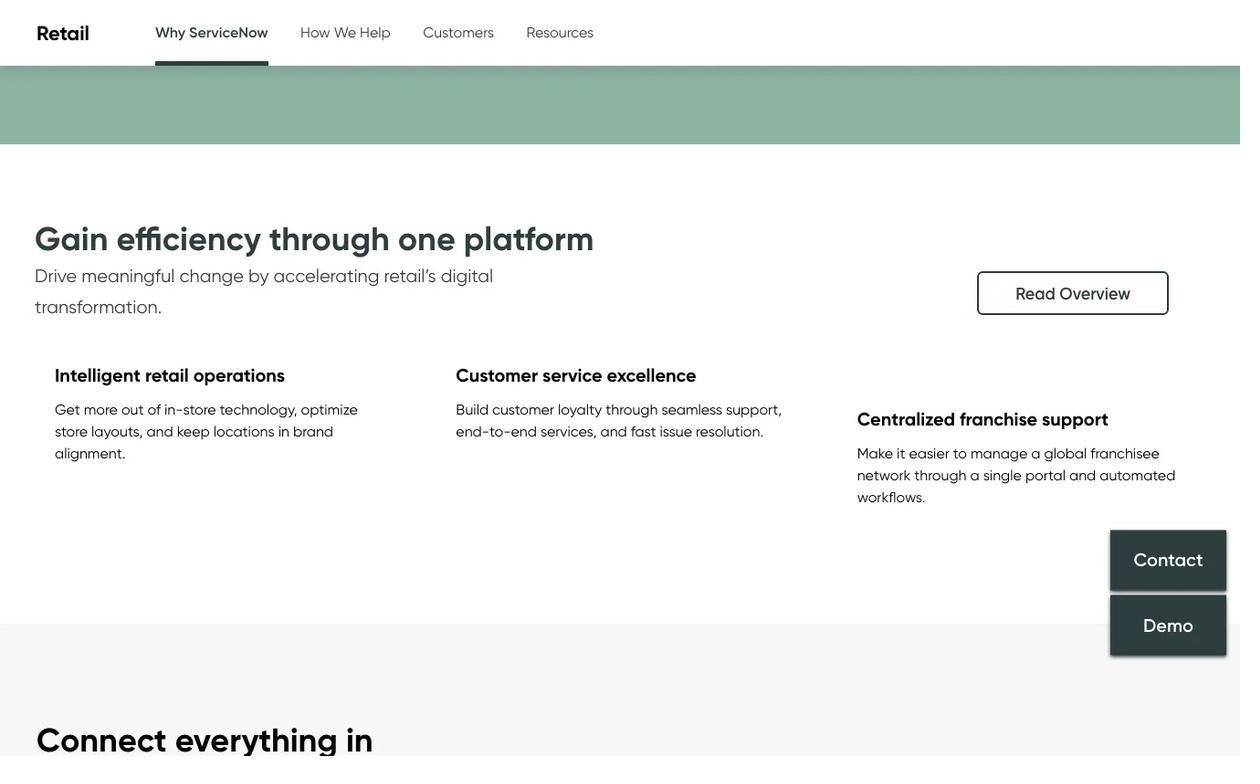 Task type: locate. For each thing, give the bounding box(es) containing it.
through
[[269, 219, 390, 260], [606, 401, 658, 419], [915, 467, 967, 484]]

1 vertical spatial through
[[606, 401, 658, 419]]

alignment.
[[55, 445, 126, 463]]

keep
[[177, 423, 210, 441]]

and for retail
[[147, 423, 173, 441]]

get more out of in-store technology, optimize store layouts, and keep locations in brand alignment.
[[55, 401, 358, 463]]

in
[[278, 423, 290, 441]]

resolution.
[[696, 423, 764, 441]]

and inside get more out of in-store technology, optimize store layouts, and keep locations in brand alignment.
[[147, 423, 173, 441]]

1 vertical spatial store
[[55, 423, 88, 441]]

workflows.
[[857, 489, 926, 506]]

layouts,
[[91, 423, 143, 441]]

a left single at the bottom right
[[971, 467, 980, 484]]

change
[[179, 265, 244, 287]]

0 vertical spatial store
[[183, 401, 216, 419]]

1 vertical spatial a
[[971, 467, 980, 484]]

loyalty
[[558, 401, 602, 419]]

and
[[147, 423, 173, 441], [601, 423, 627, 441], [1070, 467, 1096, 484]]

resources link
[[527, 0, 594, 64]]

customer
[[456, 364, 538, 387]]

1 horizontal spatial store
[[183, 401, 216, 419]]

easier
[[909, 445, 950, 463]]

store up the keep
[[183, 401, 216, 419]]

1 horizontal spatial through
[[606, 401, 658, 419]]

0 horizontal spatial and
[[147, 423, 173, 441]]

meaningful
[[82, 265, 175, 287]]

store down the 'get'
[[55, 423, 88, 441]]

end-
[[456, 423, 490, 441]]

overview
[[1060, 284, 1131, 304]]

1 horizontal spatial and
[[601, 423, 627, 441]]

transformation.
[[35, 296, 162, 318]]

support
[[1042, 408, 1109, 431]]

operations
[[193, 364, 285, 387]]

through down easier
[[915, 467, 967, 484]]

0 vertical spatial through
[[269, 219, 390, 260]]

platform
[[464, 219, 594, 260]]

efficiency
[[116, 219, 261, 260]]

through up accelerating
[[269, 219, 390, 260]]

a
[[1032, 445, 1041, 463], [971, 467, 980, 484]]

portal
[[1026, 467, 1066, 484]]

drive
[[35, 265, 77, 287]]

customer service excellence
[[456, 364, 697, 387]]

and down of at the left bottom of the page
[[147, 423, 173, 441]]

read overview
[[1016, 284, 1131, 304]]

build customer loyalty through seamless support, end-to-end services, and fast issue resolution.
[[456, 401, 782, 441]]

and inside build customer loyalty through seamless support, end-to-end services, and fast issue resolution.
[[601, 423, 627, 441]]

2 horizontal spatial through
[[915, 467, 967, 484]]

contact link
[[1111, 530, 1227, 590]]

make it easier to manage a global franchisee network through a single portal and automated workflows.
[[857, 445, 1176, 506]]

through up fast on the right
[[606, 401, 658, 419]]

of
[[148, 401, 161, 419]]

a up portal
[[1032, 445, 1041, 463]]

and for service
[[601, 423, 627, 441]]

optimize
[[301, 401, 358, 419]]

and down global
[[1070, 467, 1096, 484]]

make
[[857, 445, 893, 463]]

intelligent
[[55, 364, 141, 387]]

0 horizontal spatial through
[[269, 219, 390, 260]]

issue
[[660, 423, 692, 441]]

demo link
[[1111, 595, 1227, 655]]

2 horizontal spatial and
[[1070, 467, 1096, 484]]

centralized
[[857, 408, 956, 431]]

2 vertical spatial through
[[915, 467, 967, 484]]

1 horizontal spatial a
[[1032, 445, 1041, 463]]

why servicenow
[[155, 23, 268, 41]]

franchise
[[960, 408, 1038, 431]]

we
[[334, 23, 356, 41]]

excellence
[[607, 364, 697, 387]]

brand
[[293, 423, 333, 441]]

gain
[[35, 219, 108, 260]]

resources
[[527, 23, 594, 41]]

end
[[511, 423, 537, 441]]

store
[[183, 401, 216, 419], [55, 423, 88, 441]]

0 vertical spatial a
[[1032, 445, 1041, 463]]

gain efficiency through one platform drive meaningful change by accelerating retail's digital transformation.
[[35, 219, 594, 318]]

customers link
[[423, 0, 494, 64]]

and left fast on the right
[[601, 423, 627, 441]]



Task type: vqa. For each thing, say whether or not it's contained in the screenshot.
Be secure and compliant For energy and utility providers, cyberattacks are common—and rising. Give your team the tools they need to respond efficiently.'s be
no



Task type: describe. For each thing, give the bounding box(es) containing it.
demo
[[1144, 614, 1194, 636]]

build
[[456, 401, 489, 419]]

global
[[1045, 445, 1087, 463]]

customer
[[492, 401, 554, 419]]

by
[[248, 265, 269, 287]]

fast
[[631, 423, 656, 441]]

woman in a blouse next to a screen displaying a workflow for retail store operations and customer care. image
[[556, 697, 1089, 757]]

more
[[84, 401, 118, 419]]

retail
[[145, 364, 189, 387]]

through inside make it easier to manage a global franchisee network through a single portal and automated workflows.
[[915, 467, 967, 484]]

digital
[[441, 265, 493, 287]]

how we help link
[[301, 0, 391, 64]]

0 horizontal spatial store
[[55, 423, 88, 441]]

and inside make it easier to manage a global franchisee network through a single portal and automated workflows.
[[1070, 467, 1096, 484]]

how
[[301, 23, 330, 41]]

accelerating
[[274, 265, 380, 287]]

service
[[543, 364, 603, 387]]

in-
[[164, 401, 183, 419]]

franchisee
[[1091, 445, 1160, 463]]

customers
[[423, 23, 494, 41]]

services,
[[541, 423, 597, 441]]

network
[[857, 467, 911, 484]]

get
[[55, 401, 80, 419]]

it
[[897, 445, 906, 463]]

why servicenow link
[[155, 0, 268, 69]]

contact
[[1134, 548, 1204, 571]]

retail's
[[384, 265, 436, 287]]

to-
[[490, 423, 511, 441]]

seamless
[[662, 401, 723, 419]]

intelligent retail operations
[[55, 364, 285, 387]]

why
[[155, 23, 185, 41]]

through inside build customer loyalty through seamless support, end-to-end services, and fast issue resolution.
[[606, 401, 658, 419]]

read overview link
[[978, 272, 1169, 316]]

single
[[984, 467, 1022, 484]]

how we help
[[301, 23, 391, 41]]

centralized franchise support
[[857, 408, 1109, 431]]

one
[[398, 219, 456, 260]]

technology,
[[220, 401, 297, 419]]

automated
[[1100, 467, 1176, 484]]

to
[[953, 445, 967, 463]]

servicenow
[[189, 23, 268, 41]]

out
[[121, 401, 144, 419]]

read
[[1016, 284, 1056, 304]]

help
[[360, 23, 391, 41]]

through inside gain efficiency through one platform drive meaningful change by accelerating retail's digital transformation.
[[269, 219, 390, 260]]

retail
[[37, 20, 90, 45]]

support,
[[726, 401, 782, 419]]

0 horizontal spatial a
[[971, 467, 980, 484]]

manage
[[971, 445, 1028, 463]]

locations
[[213, 423, 275, 441]]



